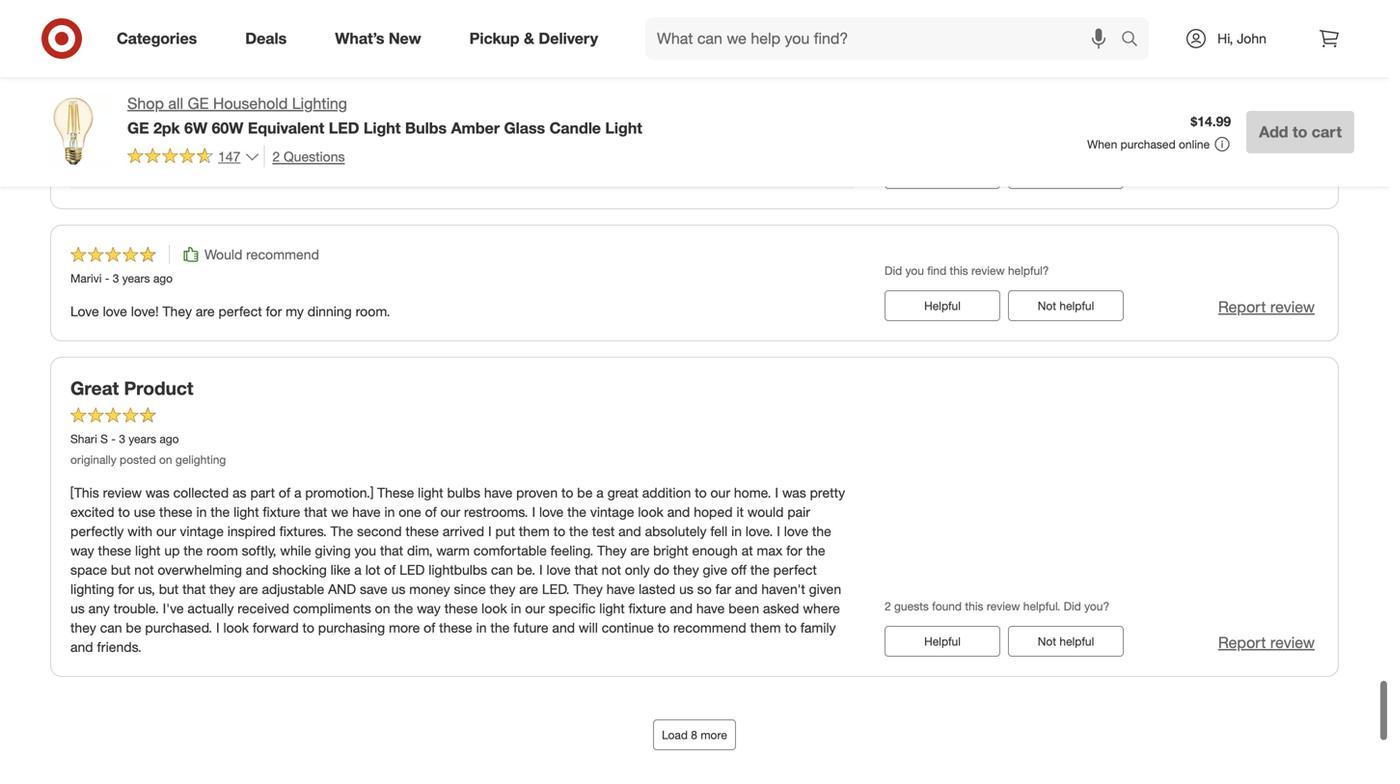 Task type: vqa. For each thing, say whether or not it's contained in the screenshot.
the craft on the right top of the page
no



Task type: describe. For each thing, give the bounding box(es) containing it.
1 vertical spatial vintage
[[180, 523, 224, 540]]

only
[[625, 562, 650, 578]]

money
[[409, 581, 450, 598]]

love these bulbs with a warm light- current style. still get plenty of light but not over bearing.￼
[[70, 47, 644, 64]]

2 vertical spatial but
[[159, 581, 179, 598]]

helpful. for 1 guest found this review helpful. did you?
[[1018, 131, 1055, 145]]

like
[[331, 562, 351, 578]]

save
[[360, 581, 388, 598]]

1 vertical spatial they
[[598, 542, 627, 559]]

future
[[514, 619, 549, 636]]

in right fell
[[732, 523, 742, 540]]

1 vertical spatial did
[[885, 263, 903, 278]]

love down proven
[[539, 504, 564, 521]]

to right continue
[[658, 619, 670, 636]]

recommend inside [this review was collected as part of a promotion.] these light bulbs have proven to be a great addition to our home. i was pretty excited to use these in the light fixture that we have in one of our restrooms. i love the vintage look and hoped it would pair perfectly with our vintage inspired fixtures. the second these arrived i put them to the test and absolutely fell in love. i love the way these light up the room softly, while giving you that dim, warm comfortable feeling. they are bright enough at max for the space but not overwhelming and shocking like a lot of led lightbulbs can be. i love that not only do they give off the perfect lighting for us, but that they are adjustable and save us money since they are led. they have lasted us so far and haven't given us any trouble. i've actually received compliments on the way these look in our specific light fixture and have been asked where they can be purchased. i look forward to purchasing more of these in the future and will continue to recommend them to family and friends.
[[674, 619, 747, 636]]

what's
[[335, 29, 384, 48]]

bright
[[653, 542, 689, 559]]

still
[[371, 47, 392, 64]]

a right part
[[294, 484, 302, 501]]

ge right all
[[188, 94, 209, 113]]

brand
[[523, 136, 559, 153]]

2 out from the left
[[1078, 13, 1097, 30]]

pickup & delivery
[[470, 29, 598, 48]]

2 questions
[[272, 148, 345, 165]]

1 horizontal spatial them
[[750, 619, 781, 636]]

lighting!.
[[718, 136, 769, 153]]

i left put
[[488, 523, 492, 540]]

to inside thank you for leaving us a product review and for allowing us to be your brand of choice for smart home lighting!. -c by ge support
[[458, 136, 470, 153]]

1 out from the left
[[933, 13, 953, 30]]

2 vertical spatial be
[[126, 619, 141, 636]]

you? for 2 guests found this review helpful. did you?
[[1085, 599, 1110, 614]]

0 horizontal spatial but
[[111, 562, 131, 578]]

shari
[[70, 432, 97, 447]]

space
[[70, 562, 107, 578]]

image of ge 2pk 6w 60w equivalent led light bulbs amber glass candle light image
[[35, 93, 112, 170]]

you inside [this review was collected as part of a promotion.] these light bulbs have proven to be a great addition to our home. i was pretty excited to use these in the light fixture that we have in one of our restrooms. i love the vintage look and hoped it would pair perfectly with our vintage inspired fixtures. the second these arrived i put them to the test and absolutely fell in love. i love the way these light up the room softly, while giving you that dim, warm comfortable feeling. they are bright enough at max for the space but not overwhelming and shocking like a lot of led lightbulbs can be. i love that not only do they give off the perfect lighting for us, but that they are adjustable and save us money since they are led. they have lasted us so far and haven't given us any trouble. i've actually received compliments on the way these look in our specific light fixture and have been asked where they can be purchased. i look forward to purchasing more of these in the future and will continue to recommend them to family and friends.
[[355, 542, 376, 559]]

shari s - 3 years ago originally posted on gelighting
[[70, 432, 226, 467]]

dinning
[[308, 303, 352, 320]]

helpful. for 2 guests found this review helpful. did you?
[[1024, 599, 1061, 614]]

[this review was collected as part of a promotion.] these light bulbs have proven to be a great addition to our home. i was pretty excited to use these in the light fixture that we have in one of our restrooms. i love the vintage look and hoped it would pair perfectly with our vintage inspired fixtures. the second these arrived i put them to the test and absolutely fell in love. i love the way these light up the room softly, while giving you that dim, warm comfortable feeling. they are bright enough at max for the space but not overwhelming and shocking like a lot of led lightbulbs can be. i love that not only do they give off the perfect lighting for us, but that they are adjustable and save us money since they are led. they have lasted us so far and haven't given us any trouble. i've actually received compliments on the way these look in our specific light fixture and have been asked where they can be purchased. i look forward to purchasing more of these in the future and will continue to recommend them to family and friends.
[[70, 484, 846, 656]]

lasted
[[639, 581, 676, 598]]

tuka
[[70, 15, 94, 30]]

fell
[[711, 523, 728, 540]]

60w
[[212, 119, 244, 137]]

one
[[399, 504, 421, 521]]

up
[[164, 542, 180, 559]]

promotion.]
[[305, 484, 374, 501]]

to left use
[[118, 504, 130, 521]]

not helpful button for love love love! they are perfect for my dinning room.
[[1008, 290, 1124, 321]]

1 horizontal spatial can
[[491, 562, 513, 578]]

for left smart
[[622, 136, 638, 153]]

max
[[757, 542, 783, 559]]

love love love! they are perfect for my dinning room.
[[70, 303, 390, 320]]

0 vertical spatial but
[[505, 47, 524, 64]]

0 vertical spatial bulbs
[[140, 47, 173, 64]]

our up future
[[525, 600, 545, 617]]

i down actually on the bottom
[[216, 619, 220, 636]]

thank
[[86, 136, 123, 153]]

test
[[592, 523, 615, 540]]

c
[[778, 136, 788, 153]]

and down softly,
[[246, 562, 269, 578]]

actually
[[188, 600, 234, 617]]

trouble.
[[114, 600, 159, 617]]

ago inside 'shari s - 3 years ago originally posted on gelighting'
[[160, 432, 179, 447]]

1 was from the left
[[146, 484, 170, 501]]

hoped
[[694, 504, 733, 521]]

far
[[716, 581, 731, 598]]

3 inside 'shari s - 3 years ago originally posted on gelighting'
[[119, 432, 125, 447]]

what's new link
[[319, 17, 446, 60]]

review inside [this review was collected as part of a promotion.] these light bulbs have proven to be a great addition to our home. i was pretty excited to use these in the light fixture that we have in one of our restrooms. i love the vintage look and hoped it would pair perfectly with our vintage inspired fixtures. the second these arrived i put them to the test and absolutely fell in love. i love the way these light up the room softly, while giving you that dim, warm comfortable feeling. they are bright enough at max for the space but not overwhelming and shocking like a lot of led lightbulbs can be. i love that not only do they give off the perfect lighting for us, but that they are adjustable and save us money since they are led. they have lasted us so far and haven't given us any trouble. i've actually received compliments on the way these look in our specific light fixture and have been asked where they can be purchased. i look forward to purchasing more of these in the future and will continue to recommend them to family and friends.
[[103, 484, 142, 501]]

friends.
[[97, 639, 142, 656]]

allowing
[[387, 136, 437, 153]]

light up one
[[418, 484, 444, 501]]

i right love.
[[777, 523, 781, 540]]

- right marivi on the left top
[[105, 271, 109, 285]]

the
[[331, 523, 353, 540]]

to down compliments
[[303, 619, 315, 636]]

ge inside thank you for leaving us a product review and for allowing us to be your brand of choice for smart home lighting!. -c by ge support
[[810, 136, 829, 153]]

that down overwhelming at the left of page
[[182, 581, 206, 598]]

for left my
[[266, 303, 282, 320]]

they right do
[[673, 562, 699, 578]]

excited
[[70, 504, 114, 521]]

to inside button
[[1293, 122, 1308, 141]]

What can we help you find? suggestions appear below search field
[[646, 17, 1126, 60]]

are down the be.
[[519, 581, 538, 598]]

in down these
[[385, 504, 395, 521]]

we
[[331, 504, 349, 521]]

1 reply from ge lighting expert team -
[[121, 96, 372, 112]]

purchased.
[[145, 619, 212, 636]]

give
[[703, 562, 728, 578]]

glass
[[504, 119, 545, 137]]

online
[[1179, 137, 1210, 151]]

feeling.
[[551, 542, 594, 559]]

addition
[[643, 484, 691, 501]]

as
[[233, 484, 247, 501]]

and up been
[[735, 581, 758, 598]]

put
[[496, 523, 515, 540]]

not helpful for originally posted on gelighting
[[1038, 634, 1095, 649]]

will
[[579, 619, 598, 636]]

2pk
[[153, 119, 180, 137]]

not for love love love! they are perfect for my dinning room.
[[1038, 299, 1057, 313]]

collected
[[173, 484, 229, 501]]

2 horizontal spatial look
[[638, 504, 664, 521]]

they up actually on the bottom
[[210, 581, 235, 598]]

thank you for leaving us a product review and for allowing us to be your brand of choice for smart home lighting!. -c by ge support
[[86, 136, 829, 172]]

shocking
[[272, 562, 327, 578]]

0 vertical spatial warm
[[217, 47, 250, 64]]

are up only on the bottom of the page
[[631, 542, 650, 559]]

- inside thank you for leaving us a product review and for allowing us to be your brand of choice for smart home lighting!. -c by ge support
[[773, 136, 778, 153]]

home
[[680, 136, 714, 153]]

i down proven
[[532, 504, 536, 521]]

style.
[[335, 47, 367, 64]]

helpful button for love love love! they are perfect for my dinning room.
[[885, 290, 1001, 321]]

our up 'up'
[[156, 523, 176, 540]]

and down specific
[[552, 619, 575, 636]]

0 horizontal spatial recommend
[[246, 246, 319, 263]]

us left so
[[679, 581, 694, 598]]

lighting for household
[[292, 94, 347, 113]]

in up future
[[511, 600, 522, 617]]

1 vertical spatial be
[[577, 484, 593, 501]]

comfortable
[[474, 542, 547, 559]]

a left lot
[[354, 562, 362, 578]]

love down pair
[[784, 523, 809, 540]]

arrived
[[443, 523, 485, 540]]

questions
[[284, 148, 345, 165]]

2 horizontal spatial not
[[602, 562, 621, 578]]

1 for 1 reply from ge lighting expert team -
[[121, 96, 128, 112]]

part
[[250, 484, 275, 501]]

us right save
[[391, 581, 406, 598]]

from
[[167, 96, 197, 112]]

lightbulbs
[[429, 562, 487, 578]]

of inside thank you for leaving us a product review and for allowing us to be your brand of choice for smart home lighting!. -c by ge support
[[562, 136, 574, 153]]

1 guest found this review helpful. did you?
[[885, 131, 1104, 145]]

light up continue
[[600, 600, 625, 617]]

that down feeling.
[[575, 562, 598, 578]]

a right categories
[[206, 47, 213, 64]]

hi, john
[[1218, 30, 1267, 47]]

147
[[218, 148, 241, 165]]

add
[[1260, 122, 1289, 141]]

review inside thank you for leaving us a product review and for allowing us to be your brand of choice for smart home lighting!. -c by ge support
[[298, 136, 337, 153]]

pretty
[[810, 484, 846, 501]]

warm inside [this review was collected as part of a promotion.] these light bulbs have proven to be a great addition to our home. i was pretty excited to use these in the light fixture that we have in one of our restrooms. i love the vintage look and hoped it would pair perfectly with our vintage inspired fixtures. the second these arrived i put them to the test and absolutely fell in love. i love the way these light up the room softly, while giving you that dim, warm comfortable feeling. they are bright enough at max for the space but not overwhelming and shocking like a lot of led lightbulbs can be. i love that not only do they give off the perfect lighting for us, but that they are adjustable and save us money since they are led. they have lasted us so far and haven't given us any trouble. i've actually received compliments on the way these look in our specific light fixture and have been asked where they can be purchased. i look forward to purchasing more of these in the future and will continue to recommend them to family and friends.
[[437, 542, 470, 559]]

received
[[238, 600, 289, 617]]

1 horizontal spatial vintage
[[590, 504, 634, 521]]

ge down shop
[[127, 119, 149, 137]]

love.
[[746, 523, 773, 540]]

you for did
[[906, 263, 924, 278]]

pickup & delivery link
[[453, 17, 622, 60]]

$14.99
[[1191, 113, 1232, 130]]

have up second at the bottom
[[352, 504, 381, 521]]

found for guest
[[927, 131, 956, 145]]

are down would
[[196, 303, 215, 320]]

1 vertical spatial can
[[100, 619, 122, 636]]

restrooms.
[[464, 504, 528, 521]]

to right proven
[[562, 484, 574, 501]]

- inside 'shari s - 3 years ago originally posted on gelighting'
[[111, 432, 116, 447]]

when purchased online
[[1088, 137, 1210, 151]]

1 vertical spatial fixture
[[629, 600, 666, 617]]

2 vertical spatial look
[[223, 619, 249, 636]]

have up 'restrooms.'
[[484, 484, 513, 501]]

proven
[[516, 484, 558, 501]]

and inside thank you for leaving us a product review and for allowing us to be your brand of choice for smart home lighting!. -c by ge support
[[341, 136, 364, 153]]

ge up 6w
[[201, 96, 220, 112]]

on inside [this review was collected as part of a promotion.] these light bulbs have proven to be a great addition to our home. i was pretty excited to use these in the light fixture that we have in one of our restrooms. i love the vintage look and hoped it would pair perfectly with our vintage inspired fixtures. the second these arrived i put them to the test and absolutely fell in love. i love the way these light up the room softly, while giving you that dim, warm comfortable feeling. they are bright enough at max for the space but not overwhelming and shocking like a lot of led lightbulbs can be. i love that not only do they give off the perfect lighting for us, but that they are adjustable and save us money since they are led. they have lasted us so far and haven't given us any trouble. i've actually received compliments on the way these look in our specific light fixture and have been asked where they can be purchased. i look forward to purchasing more of these in the future and will continue to recommend them to family and friends.
[[375, 600, 390, 617]]

0 vertical spatial way
[[70, 542, 94, 559]]

0 vertical spatial 3
[[113, 271, 119, 285]]

they down any
[[70, 619, 96, 636]]

lot
[[365, 562, 380, 578]]

this for originally posted on gelighting
[[965, 599, 984, 614]]

- right team
[[363, 96, 368, 112]]

light up inspired
[[234, 504, 259, 521]]

shop all ge household lighting ge 2pk 6w 60w equivalent led light bulbs amber glass candle light
[[127, 94, 643, 137]]

years inside 'shari s - 3 years ago originally posted on gelighting'
[[129, 432, 156, 447]]

absolutely
[[645, 523, 707, 540]]

0 vertical spatial them
[[519, 523, 550, 540]]

and down lasted
[[670, 600, 693, 617]]

helpful for love love love! they are perfect for my dinning room.
[[925, 299, 961, 313]]

1 horizontal spatial with
[[177, 47, 202, 64]]

report review for love love love! they are perfect for my dinning room.
[[1219, 298, 1315, 316]]

room.
[[356, 303, 390, 320]]

us right leaving
[[218, 136, 232, 153]]

categories link
[[100, 17, 221, 60]]

to up feeling.
[[554, 523, 566, 540]]

what's new
[[335, 29, 421, 48]]

lighting
[[70, 581, 114, 598]]

not for originally posted on gelighting
[[1038, 634, 1057, 649]]

0 vertical spatial they
[[163, 303, 192, 320]]

0 vertical spatial this
[[960, 131, 978, 145]]

would recommend
[[205, 246, 319, 263]]

report review button for originally posted on gelighting
[[1219, 632, 1315, 654]]



Task type: locate. For each thing, give the bounding box(es) containing it.
147 link
[[127, 146, 260, 169]]

not
[[528, 47, 548, 64], [134, 562, 154, 578], [602, 562, 621, 578]]

led down dim,
[[400, 562, 425, 578]]

1 not helpful button from the top
[[1008, 290, 1124, 321]]

1 horizontal spatial fixture
[[629, 600, 666, 617]]

light right candle on the left top of the page
[[605, 119, 643, 137]]

0 horizontal spatial them
[[519, 523, 550, 540]]

1 5 from the left
[[972, 13, 979, 30]]

vintage up test
[[590, 504, 634, 521]]

not up us,
[[134, 562, 154, 578]]

these
[[103, 47, 136, 64], [159, 504, 193, 521], [406, 523, 439, 540], [98, 542, 131, 559], [445, 600, 478, 617], [439, 619, 473, 636]]

bulbs inside [this review was collected as part of a promotion.] these light bulbs have proven to be a great addition to our home. i was pretty excited to use these in the light fixture that we have in one of our restrooms. i love the vintage look and hoped it would pair perfectly with our vintage inspired fixtures. the second these arrived i put them to the test and absolutely fell in love. i love the way these light up the room softly, while giving you that dim, warm comfortable feeling. they are bright enough at max for the space but not overwhelming and shocking like a lot of led lightbulbs can be. i love that not only do they give off the perfect lighting for us, but that they are adjustable and save us money since they are led. they have lasted us so far and haven't given us any trouble. i've actually received compliments on the way these look in our specific light fixture and have been asked where they can be purchased. i look forward to purchasing more of these in the future and will continue to recommend them to family and friends.
[[447, 484, 481, 501]]

1 helpful from the top
[[1060, 299, 1095, 313]]

0 vertical spatial years
[[122, 271, 150, 285]]

1 horizontal spatial look
[[482, 600, 507, 617]]

0 vertical spatial not helpful
[[1038, 299, 1095, 313]]

with
[[177, 47, 202, 64], [128, 523, 153, 540]]

helpful button down find at the right of the page
[[885, 290, 1001, 321]]

and
[[328, 581, 356, 598]]

us right allowing
[[440, 136, 455, 153]]

0 vertical spatial 2
[[272, 148, 280, 165]]

load 8 more
[[662, 728, 728, 742]]

tuka mom
[[70, 15, 124, 30]]

1 love from the top
[[70, 47, 99, 64]]

was up pair
[[783, 484, 807, 501]]

0 vertical spatial can
[[491, 562, 513, 578]]

2 report from the top
[[1219, 633, 1267, 652]]

3 right s
[[119, 432, 125, 447]]

1 vertical spatial led
[[400, 562, 425, 578]]

add to cart button
[[1247, 111, 1355, 153]]

0 vertical spatial not
[[1038, 299, 1057, 313]]

1 vertical spatial report review button
[[1219, 632, 1315, 654]]

0 vertical spatial not helpful button
[[1008, 290, 1124, 321]]

product
[[124, 377, 193, 399]]

when
[[1088, 137, 1118, 151]]

to down the asked
[[785, 619, 797, 636]]

and up absolutely
[[668, 504, 690, 521]]

report review
[[1219, 298, 1315, 316], [1219, 633, 1315, 652]]

that
[[304, 504, 327, 521], [380, 542, 403, 559], [575, 562, 598, 578], [182, 581, 206, 598]]

given
[[809, 581, 842, 598]]

helpful for love love love! they are perfect for my dinning room.
[[1060, 299, 1095, 313]]

team
[[327, 96, 359, 112]]

out
[[933, 13, 953, 30], [1078, 13, 1097, 30]]

0 vertical spatial report review button
[[1219, 296, 1315, 318]]

us,
[[138, 581, 155, 598]]

1 vertical spatial perfect
[[774, 562, 817, 578]]

0 vertical spatial helpful.
[[1018, 131, 1055, 145]]

0 vertical spatial ago
[[153, 271, 173, 285]]

1 helpful from the top
[[925, 299, 961, 313]]

2 not helpful button from the top
[[1008, 626, 1124, 657]]

0 horizontal spatial light
[[364, 119, 401, 137]]

mom
[[97, 15, 124, 30]]

s
[[100, 432, 108, 447]]

1 horizontal spatial bulbs
[[447, 484, 481, 501]]

lighting
[[292, 94, 347, 113], [224, 96, 276, 112]]

1 not from the top
[[1038, 299, 1057, 313]]

posted
[[120, 452, 156, 467]]

1 vertical spatial ago
[[160, 432, 179, 447]]

helpful
[[1060, 299, 1095, 313], [1060, 634, 1095, 649]]

deals
[[245, 29, 287, 48]]

it
[[737, 504, 744, 521]]

2 out of 5 from the left
[[1078, 13, 1124, 30]]

2 for 2 guests found this review helpful. did you?
[[885, 599, 891, 614]]

0 vertical spatial you
[[127, 136, 148, 153]]

1 vertical spatial report
[[1219, 633, 1267, 652]]

1 horizontal spatial light
[[605, 119, 643, 137]]

these
[[377, 484, 414, 501]]

your
[[493, 136, 520, 153]]

found for guests
[[932, 599, 962, 614]]

report review for originally posted on gelighting
[[1219, 633, 1315, 652]]

led inside [this review was collected as part of a promotion.] these light bulbs have proven to be a great addition to our home. i was pretty excited to use these in the light fixture that we have in one of our restrooms. i love the vintage look and hoped it would pair perfectly with our vintage inspired fixtures. the second these arrived i put them to the test and absolutely fell in love. i love the way these light up the room softly, while giving you that dim, warm comfortable feeling. they are bright enough at max for the space but not overwhelming and shocking like a lot of led lightbulbs can be. i love that not only do they give off the perfect lighting for us, but that they are adjustable and save us money since they are led. they have lasted us so far and haven't given us any trouble. i've actually received compliments on the way these look in our specific light fixture and have been asked where they can be purchased. i look forward to purchasing more of these in the future and will continue to recommend them to family and friends.
[[400, 562, 425, 578]]

1 vertical spatial report review
[[1219, 633, 1315, 652]]

0 vertical spatial perfect
[[219, 303, 262, 320]]

3
[[113, 271, 119, 285], [119, 432, 125, 447]]

perfectly
[[70, 523, 124, 540]]

that down second at the bottom
[[380, 542, 403, 559]]

2 vertical spatial you
[[355, 542, 376, 559]]

years up posted
[[129, 432, 156, 447]]

more inside [this review was collected as part of a promotion.] these light bulbs have proven to be a great addition to our home. i was pretty excited to use these in the light fixture that we have in one of our restrooms. i love the vintage look and hoped it would pair perfectly with our vintage inspired fixtures. the second these arrived i put them to the test and absolutely fell in love. i love the way these light up the room softly, while giving you that dim, warm comfortable feeling. they are bright enough at max for the space but not overwhelming and shocking like a lot of led lightbulbs can be. i love that not only do they give off the perfect lighting for us, but that they are adjustable and save us money since they are led. they have lasted us so far and haven't given us any trouble. i've actually received compliments on the way these look in our specific light fixture and have been asked where they can be purchased. i look forward to purchasing more of these in the future and will continue to recommend them to family and friends.
[[389, 619, 420, 636]]

pair
[[788, 504, 811, 521]]

1 horizontal spatial but
[[159, 581, 179, 598]]

inspired
[[228, 523, 276, 540]]

but up i've at the left of the page
[[159, 581, 179, 598]]

1 horizontal spatial on
[[375, 600, 390, 617]]

for left us,
[[118, 581, 134, 598]]

1 report review from the top
[[1219, 298, 1315, 316]]

for left leaving
[[152, 136, 168, 153]]

on right posted
[[159, 452, 172, 467]]

to right the bulbs
[[458, 136, 470, 153]]

did for 1 guest found this review helpful. did you?
[[1058, 131, 1076, 145]]

love left the love!
[[103, 303, 127, 320]]

our up arrived
[[441, 504, 460, 521]]

0 horizontal spatial led
[[329, 119, 359, 137]]

2 love from the top
[[70, 303, 99, 320]]

they right since
[[490, 581, 516, 598]]

2 helpful from the top
[[1060, 634, 1095, 649]]

0 vertical spatial led
[[329, 119, 359, 137]]

found right guests
[[932, 599, 962, 614]]

1 for 1 guest found this review helpful. did you?
[[885, 131, 891, 145]]

ge right the by on the right top of page
[[810, 136, 829, 153]]

love!
[[131, 303, 159, 320]]

1 vertical spatial you
[[906, 263, 924, 278]]

lighting inside shop all ge household lighting ge 2pk 6w 60w equivalent led light bulbs amber glass candle light
[[292, 94, 347, 113]]

1 vertical spatial bulbs
[[447, 484, 481, 501]]

1 vertical spatial but
[[111, 562, 131, 578]]

0 horizontal spatial 2
[[272, 148, 280, 165]]

this for love love love! they are perfect for my dinning room.
[[950, 263, 969, 278]]

report for originally posted on gelighting
[[1219, 633, 1267, 652]]

1 horizontal spatial be
[[474, 136, 490, 153]]

great
[[70, 377, 119, 399]]

look down since
[[482, 600, 507, 617]]

light-
[[254, 47, 285, 64]]

love up led. in the bottom of the page
[[547, 562, 571, 578]]

1 vertical spatial more
[[701, 728, 728, 742]]

room
[[207, 542, 238, 559]]

originally
[[70, 452, 116, 467]]

2 5 from the left
[[1117, 13, 1124, 30]]

2 report review from the top
[[1219, 633, 1315, 652]]

any
[[88, 600, 110, 617]]

a left great
[[597, 484, 604, 501]]

forward
[[253, 619, 299, 636]]

1 horizontal spatial way
[[417, 600, 441, 617]]

i right the be.
[[539, 562, 543, 578]]

1 horizontal spatial warm
[[437, 542, 470, 559]]

0 horizontal spatial perfect
[[219, 303, 262, 320]]

0 vertical spatial helpful
[[1060, 299, 1095, 313]]

softly,
[[242, 542, 276, 559]]

2 vertical spatial they
[[574, 581, 603, 598]]

perfect inside [this review was collected as part of a promotion.] these light bulbs have proven to be a great addition to our home. i was pretty excited to use these in the light fixture that we have in one of our restrooms. i love the vintage look and hoped it would pair perfectly with our vintage inspired fixtures. the second these arrived i put them to the test and absolutely fell in love. i love the way these light up the room softly, while giving you that dim, warm comfortable feeling. they are bright enough at max for the space but not overwhelming and shocking like a lot of led lightbulbs can be. i love that not only do they give off the perfect lighting for us, but that they are adjustable and save us money since they are led. they have lasted us so far and haven't given us any trouble. i've actually received compliments on the way these look in our specific light fixture and have been asked where they can be purchased. i look forward to purchasing more of these in the future and will continue to recommend them to family and friends.
[[774, 562, 817, 578]]

us left any
[[70, 600, 85, 617]]

while
[[280, 542, 311, 559]]

1 vertical spatial found
[[932, 599, 962, 614]]

product
[[247, 136, 295, 153]]

warm
[[217, 47, 250, 64], [437, 542, 470, 559]]

0 horizontal spatial look
[[223, 619, 249, 636]]

1 left 'guest'
[[885, 131, 891, 145]]

led inside shop all ge household lighting ge 2pk 6w 60w equivalent led light bulbs amber glass candle light
[[329, 119, 359, 137]]

2 down "equivalent" at left
[[272, 148, 280, 165]]

more right '8' on the bottom of page
[[701, 728, 728, 742]]

1 horizontal spatial more
[[701, 728, 728, 742]]

report for love love love! they are perfect for my dinning room.
[[1219, 298, 1267, 316]]

on down save
[[375, 600, 390, 617]]

[this
[[70, 484, 99, 501]]

report review button for love love love! they are perfect for my dinning room.
[[1219, 296, 1315, 318]]

1 left reply
[[121, 96, 128, 112]]

be left your
[[474, 136, 490, 153]]

but left over
[[505, 47, 524, 64]]

0 horizontal spatial lighting
[[224, 96, 276, 112]]

lighting for ge
[[224, 96, 276, 112]]

not helpful for love love love! they are perfect for my dinning room.
[[1038, 299, 1095, 313]]

found right 'guest'
[[927, 131, 956, 145]]

to right add
[[1293, 122, 1308, 141]]

have down so
[[697, 600, 725, 617]]

gelighting
[[176, 452, 226, 467]]

helpful down find at the right of the page
[[925, 299, 961, 313]]

was
[[146, 484, 170, 501], [783, 484, 807, 501]]

a inside thank you for leaving us a product review and for allowing us to be your brand of choice for smart home lighting!. -c by ge support
[[236, 136, 243, 153]]

1 report review button from the top
[[1219, 296, 1315, 318]]

in down collected
[[196, 504, 207, 521]]

0 horizontal spatial not
[[134, 562, 154, 578]]

0 vertical spatial vintage
[[590, 504, 634, 521]]

light left 'up'
[[135, 542, 161, 559]]

they down test
[[598, 542, 627, 559]]

you up lot
[[355, 542, 376, 559]]

love for love these bulbs with a warm light- current style. still get plenty of light but not over bearing.￼
[[70, 47, 99, 64]]

where
[[803, 600, 840, 617]]

0 horizontal spatial way
[[70, 542, 94, 559]]

0 vertical spatial helpful
[[925, 299, 961, 313]]

0 vertical spatial 1
[[121, 96, 128, 112]]

1 horizontal spatial not
[[528, 47, 548, 64]]

shop
[[127, 94, 164, 113]]

ago up the love!
[[153, 271, 173, 285]]

with inside [this review was collected as part of a promotion.] these light bulbs have proven to be a great addition to our home. i was pretty excited to use these in the light fixture that we have in one of our restrooms. i love the vintage look and hoped it would pair perfectly with our vintage inspired fixtures. the second these arrived i put them to the test and absolutely fell in love. i love the way these light up the room softly, while giving you that dim, warm comfortable feeling. they are bright enough at max for the space but not overwhelming and shocking like a lot of led lightbulbs can be. i love that not only do they give off the perfect lighting for us, but that they are adjustable and save us money since they are led. they have lasted us so far and haven't given us any trouble. i've actually received compliments on the way these look in our specific light fixture and have been asked where they can be purchased. i look forward to purchasing more of these in the future and will continue to recommend them to family and friends.
[[128, 523, 153, 540]]

1 vertical spatial look
[[482, 600, 507, 617]]

expert
[[280, 96, 323, 112]]

0 vertical spatial you?
[[1079, 131, 1104, 145]]

you left find at the right of the page
[[906, 263, 924, 278]]

1 vertical spatial helpful.
[[1024, 599, 1061, 614]]

2 horizontal spatial you
[[906, 263, 924, 278]]

1 light from the left
[[364, 119, 401, 137]]

helpful for originally posted on gelighting
[[925, 634, 961, 649]]

1 vertical spatial you?
[[1085, 599, 1110, 614]]

1 vertical spatial recommend
[[674, 619, 747, 636]]

0 horizontal spatial out
[[933, 13, 953, 30]]

to
[[1293, 122, 1308, 141], [458, 136, 470, 153], [562, 484, 574, 501], [695, 484, 707, 501], [118, 504, 130, 521], [554, 523, 566, 540], [303, 619, 315, 636], [658, 619, 670, 636], [785, 619, 797, 636]]

0 vertical spatial did
[[1058, 131, 1076, 145]]

look down addition
[[638, 504, 664, 521]]

0 horizontal spatial fixture
[[263, 504, 300, 521]]

1 vertical spatial not helpful button
[[1008, 626, 1124, 657]]

0 horizontal spatial bulbs
[[140, 47, 173, 64]]

0 horizontal spatial can
[[100, 619, 122, 636]]

1 horizontal spatial 5
[[1117, 13, 1124, 30]]

guests
[[895, 599, 929, 614]]

this right 'guest'
[[960, 131, 978, 145]]

great product
[[70, 377, 193, 399]]

vintage up room
[[180, 523, 224, 540]]

way
[[70, 542, 94, 559], [417, 600, 441, 617]]

for left allowing
[[368, 136, 384, 153]]

helpful button for originally posted on gelighting
[[885, 626, 1001, 657]]

way up space on the left bottom of page
[[70, 542, 94, 559]]

john
[[1237, 30, 1267, 47]]

of
[[956, 13, 968, 30], [1101, 13, 1113, 30], [460, 47, 472, 64], [562, 136, 574, 153], [279, 484, 291, 501], [425, 504, 437, 521], [384, 562, 396, 578], [424, 619, 436, 636]]

0 vertical spatial recommend
[[246, 246, 319, 263]]

1 vertical spatial not helpful
[[1038, 634, 1095, 649]]

0 horizontal spatial with
[[128, 523, 153, 540]]

family
[[801, 619, 836, 636]]

1 vertical spatial helpful
[[1060, 634, 1095, 649]]

1 horizontal spatial you
[[355, 542, 376, 559]]

current
[[288, 47, 332, 64]]

not helpful button down 2 guests found this review helpful. did you? at the bottom right
[[1008, 626, 1124, 657]]

a left product
[[236, 136, 243, 153]]

light left &
[[475, 47, 501, 64]]

you? for 1 guest found this review helpful. did you?
[[1079, 131, 1104, 145]]

equivalent
[[248, 119, 325, 137]]

load
[[662, 728, 688, 742]]

warm left light-
[[217, 47, 250, 64]]

you inside thank you for leaving us a product review and for allowing us to be your brand of choice for smart home lighting!. -c by ge support
[[127, 136, 148, 153]]

a
[[206, 47, 213, 64], [236, 136, 243, 153], [294, 484, 302, 501], [597, 484, 604, 501], [354, 562, 362, 578]]

2 not from the top
[[1038, 634, 1057, 649]]

love down tuka on the left of the page
[[70, 47, 99, 64]]

ago
[[153, 271, 173, 285], [160, 432, 179, 447]]

2 horizontal spatial be
[[577, 484, 593, 501]]

6w
[[184, 119, 208, 137]]

1 horizontal spatial 1
[[885, 131, 891, 145]]

been
[[729, 600, 760, 617]]

for right max
[[787, 542, 803, 559]]

2 helpful from the top
[[925, 634, 961, 649]]

us
[[218, 136, 232, 153], [440, 136, 455, 153], [391, 581, 406, 598], [679, 581, 694, 598], [70, 600, 85, 617]]

2 for 2 questions
[[272, 148, 280, 165]]

helpful button down guests
[[885, 626, 1001, 657]]

1 horizontal spatial recommend
[[674, 619, 747, 636]]

1 vertical spatial years
[[129, 432, 156, 447]]

2 report review button from the top
[[1219, 632, 1315, 654]]

2 helpful button from the top
[[885, 626, 1001, 657]]

asked
[[763, 600, 800, 617]]

1 not helpful from the top
[[1038, 299, 1095, 313]]

this right find at the right of the page
[[950, 263, 969, 278]]

did
[[1058, 131, 1076, 145], [885, 263, 903, 278], [1064, 599, 1082, 614]]

- right s
[[111, 432, 116, 447]]

but
[[505, 47, 524, 64], [111, 562, 131, 578], [159, 581, 179, 598]]

not helpful down helpful? at the right
[[1038, 299, 1095, 313]]

and right test
[[619, 523, 641, 540]]

have down only on the bottom of the page
[[607, 581, 635, 598]]

they up specific
[[574, 581, 603, 598]]

2 not helpful from the top
[[1038, 634, 1095, 649]]

1 report from the top
[[1219, 298, 1267, 316]]

1 vertical spatial 2
[[885, 599, 891, 614]]

1 horizontal spatial 2
[[885, 599, 891, 614]]

1 vertical spatial them
[[750, 619, 781, 636]]

0 horizontal spatial out of 5
[[933, 13, 979, 30]]

0 vertical spatial report
[[1219, 298, 1267, 316]]

ago up gelighting
[[160, 432, 179, 447]]

our
[[711, 484, 731, 501], [441, 504, 460, 521], [156, 523, 176, 540], [525, 600, 545, 617]]

be inside thank you for leaving us a product review and for allowing us to be your brand of choice for smart home lighting!. -c by ge support
[[474, 136, 490, 153]]

1 vertical spatial not
[[1038, 634, 1057, 649]]

over
[[552, 47, 578, 64]]

be
[[474, 136, 490, 153], [577, 484, 593, 501], [126, 619, 141, 636]]

0 horizontal spatial 1
[[121, 96, 128, 112]]

light
[[475, 47, 501, 64], [418, 484, 444, 501], [234, 504, 259, 521], [135, 542, 161, 559], [600, 600, 625, 617]]

but right space on the left bottom of page
[[111, 562, 131, 578]]

1 horizontal spatial out
[[1078, 13, 1097, 30]]

helpful down guests
[[925, 634, 961, 649]]

years up the love!
[[122, 271, 150, 285]]

love down marivi on the left top
[[70, 303, 99, 320]]

1 vertical spatial way
[[417, 600, 441, 617]]

and left friends.
[[70, 639, 93, 656]]

love for love love love! they are perfect for my dinning room.
[[70, 303, 99, 320]]

with down use
[[128, 523, 153, 540]]

not left over
[[528, 47, 548, 64]]

0 vertical spatial be
[[474, 136, 490, 153]]

you for thank
[[127, 136, 148, 153]]

on inside 'shari s - 3 years ago originally posted on gelighting'
[[159, 452, 172, 467]]

in down since
[[476, 619, 487, 636]]

not down helpful? at the right
[[1038, 299, 1057, 313]]

all
[[168, 94, 183, 113]]

recommend down so
[[674, 619, 747, 636]]

household
[[213, 94, 288, 113]]

are up received
[[239, 581, 258, 598]]

to up 'hoped'
[[695, 484, 707, 501]]

not helpful button for originally posted on gelighting
[[1008, 626, 1124, 657]]

1 out of 5 from the left
[[933, 13, 979, 30]]

our up 'hoped'
[[711, 484, 731, 501]]

find
[[928, 263, 947, 278]]

i up the would
[[775, 484, 779, 501]]

that up fixtures.
[[304, 504, 327, 521]]

helpful for originally posted on gelighting
[[1060, 634, 1095, 649]]

0 horizontal spatial warm
[[217, 47, 250, 64]]

look down actually on the bottom
[[223, 619, 249, 636]]

specific
[[549, 600, 596, 617]]

not helpful button down helpful? at the right
[[1008, 290, 1124, 321]]

0 vertical spatial with
[[177, 47, 202, 64]]

warm up lightbulbs
[[437, 542, 470, 559]]

2 was from the left
[[783, 484, 807, 501]]

2 light from the left
[[605, 119, 643, 137]]

did for 2 guests found this review helpful. did you?
[[1064, 599, 1082, 614]]

0 horizontal spatial on
[[159, 452, 172, 467]]

not down 2 guests found this review helpful. did you? at the bottom right
[[1038, 634, 1057, 649]]

you
[[127, 136, 148, 153], [906, 263, 924, 278], [355, 542, 376, 559]]

giving
[[315, 542, 351, 559]]

delivery
[[539, 29, 598, 48]]

1 helpful button from the top
[[885, 290, 1001, 321]]

bulbs up shop
[[140, 47, 173, 64]]



